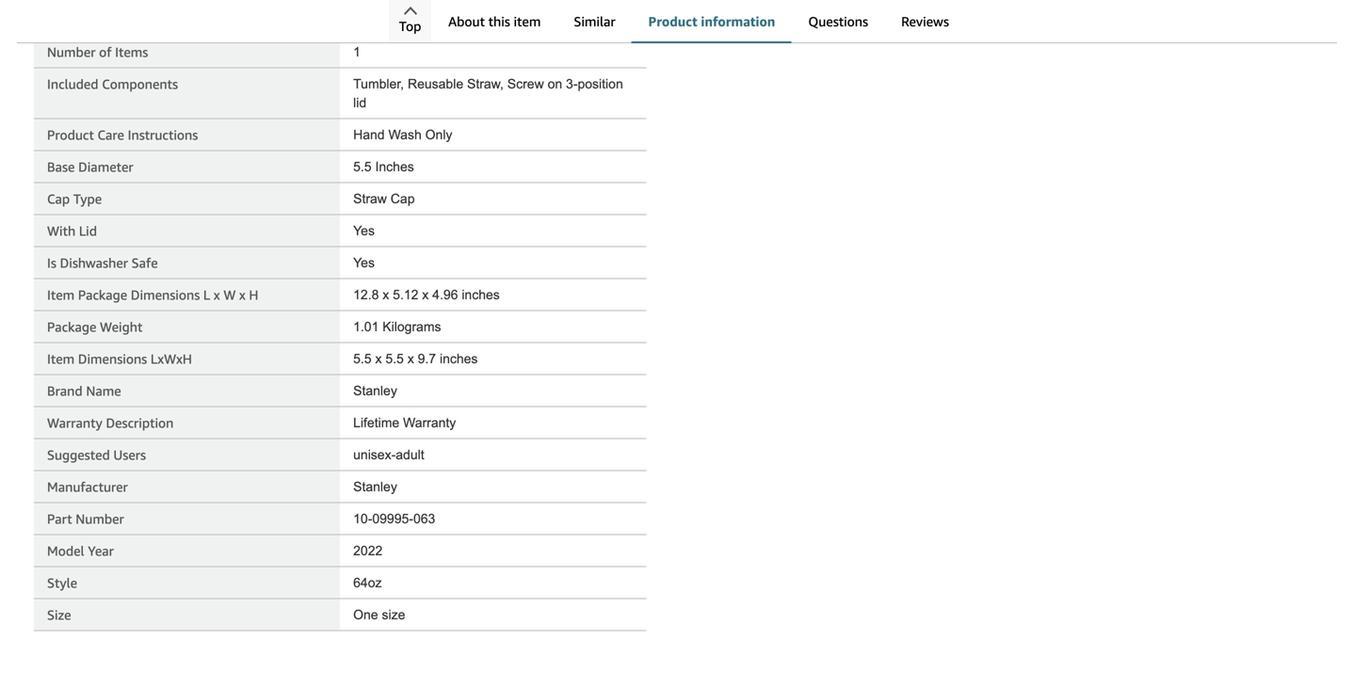 Task type: vqa. For each thing, say whether or not it's contained in the screenshot.
the rightmost Cap
yes



Task type: describe. For each thing, give the bounding box(es) containing it.
type
[[73, 191, 102, 207]]

‎stainless steel
[[353, 13, 441, 27]]

users
[[113, 447, 146, 463]]

‎5.5 for base diameter
[[353, 160, 372, 174]]

this
[[489, 14, 510, 29]]

similar
[[574, 14, 616, 29]]

3-
[[566, 77, 578, 91]]

‎lifetime warranty
[[353, 416, 456, 430]]

‎64oz
[[353, 576, 382, 591]]

‎one size
[[353, 608, 405, 623]]

4.96
[[433, 288, 458, 302]]

‎one
[[353, 608, 378, 623]]

safe
[[132, 255, 158, 271]]

‎hand wash only
[[353, 128, 453, 142]]

‎2022
[[353, 544, 383, 559]]

‎1.01
[[353, 320, 379, 334]]

base diameter
[[47, 159, 133, 175]]

only
[[425, 128, 453, 142]]

l
[[203, 287, 210, 303]]

with lid
[[47, 223, 97, 239]]

1 horizontal spatial warranty
[[403, 416, 456, 430]]

information
[[701, 14, 776, 29]]

straw,
[[467, 77, 504, 91]]

product for product care instructions
[[47, 127, 94, 143]]

of
[[99, 44, 112, 60]]

included
[[47, 76, 98, 92]]

instructions
[[128, 127, 198, 143]]

on
[[548, 77, 563, 91]]

‎10-09995-063
[[353, 512, 436, 527]]

lid
[[79, 223, 97, 239]]

name
[[86, 383, 121, 399]]

‎12.8 x 5.12 x 4.96 inches
[[353, 288, 500, 302]]

reviews
[[902, 14, 950, 29]]

x right the l
[[214, 287, 220, 303]]

care
[[98, 127, 124, 143]]

09995-
[[372, 512, 414, 527]]

x left 4.96
[[422, 288, 429, 302]]

is dishwasher safe
[[47, 255, 158, 271]]

0 vertical spatial dimensions
[[131, 287, 200, 303]]

position
[[578, 77, 623, 91]]

item package dimensions l x w x h
[[47, 287, 259, 303]]

0 vertical spatial number
[[47, 44, 96, 60]]

item for item package dimensions l x w x h
[[47, 287, 75, 303]]

manufacturer
[[47, 479, 128, 495]]

included components
[[47, 76, 178, 92]]

product for product information
[[649, 14, 698, 29]]

package weight
[[47, 319, 143, 335]]

x left h in the top of the page
[[239, 287, 246, 303]]

steel
[[411, 13, 441, 27]]

size
[[47, 608, 71, 623]]

top
[[399, 18, 422, 34]]

w
[[224, 287, 236, 303]]

‎1.01 kilograms
[[353, 320, 441, 334]]

9.7
[[418, 352, 436, 366]]

1 vertical spatial number
[[76, 511, 124, 527]]

brand
[[47, 383, 83, 399]]

cap type
[[47, 191, 102, 207]]

0 horizontal spatial cap
[[47, 191, 70, 207]]

about this item
[[449, 14, 541, 29]]

diameter
[[78, 159, 133, 175]]

inches for item dimensions  lxwxh
[[440, 352, 478, 366]]

1 vertical spatial dimensions
[[78, 351, 147, 367]]

style
[[47, 576, 77, 591]]

x right "‎12.8"
[[383, 288, 389, 302]]

part number
[[47, 511, 124, 527]]

‎straw cap
[[353, 192, 415, 206]]

product care instructions
[[47, 127, 198, 143]]

wash
[[389, 128, 422, 142]]

‎straw
[[353, 192, 387, 206]]

number of items
[[47, 44, 148, 60]]



Task type: locate. For each thing, give the bounding box(es) containing it.
‎5.5 down "‎1.01"
[[353, 352, 372, 366]]

x left the 5.5
[[375, 352, 382, 366]]

dimensions down weight
[[78, 351, 147, 367]]

‎stainless
[[353, 13, 407, 27]]

‎yes
[[353, 224, 375, 238], [353, 256, 375, 270]]

inches right 9.7
[[440, 352, 478, 366]]

5.5
[[386, 352, 404, 366]]

item dimensions  lxwxh
[[47, 351, 192, 367]]

inches for item package dimensions l x w x h
[[462, 288, 500, 302]]

about
[[449, 14, 485, 29]]

1 vertical spatial item
[[47, 351, 75, 367]]

package left weight
[[47, 319, 96, 335]]

suggested users
[[47, 447, 146, 463]]

inches
[[462, 288, 500, 302], [440, 352, 478, 366]]

dimensions down safe
[[131, 287, 200, 303]]

warranty up adult
[[403, 416, 456, 430]]

x
[[214, 287, 220, 303], [239, 287, 246, 303], [383, 288, 389, 302], [422, 288, 429, 302], [375, 352, 382, 366], [408, 352, 414, 366]]

‎stanley down ‎unisex-
[[353, 480, 397, 495]]

inches right 4.96
[[462, 288, 500, 302]]

‎10-
[[353, 512, 372, 527]]

is
[[47, 255, 56, 271]]

0 vertical spatial ‎yes
[[353, 224, 375, 238]]

0 vertical spatial ‎5.5
[[353, 160, 372, 174]]

1 vertical spatial ‎stanley
[[353, 480, 397, 495]]

year
[[88, 544, 114, 559]]

‎12.8
[[353, 288, 379, 302]]

base
[[47, 159, 75, 175]]

‎5.5 left inches
[[353, 160, 372, 174]]

part
[[47, 511, 72, 527]]

‎tumbler,
[[353, 77, 404, 91]]

warranty up the suggested
[[47, 415, 102, 431]]

‎yes for is dishwasher safe
[[353, 256, 375, 270]]

model
[[47, 544, 84, 559]]

2 ‎yes from the top
[[353, 256, 375, 270]]

number
[[47, 44, 96, 60], [76, 511, 124, 527]]

‎5.5 x 5.5 x 9.7 inches
[[353, 352, 478, 366]]

‎stanley up ‎lifetime
[[353, 384, 397, 398]]

weight
[[100, 319, 143, 335]]

lid
[[353, 96, 367, 110]]

‎5.5 inches
[[353, 160, 414, 174]]

inches
[[375, 160, 414, 174]]

0 vertical spatial inches
[[462, 288, 500, 302]]

1 horizontal spatial cap
[[391, 192, 415, 206]]

product up base
[[47, 127, 94, 143]]

0 horizontal spatial warranty
[[47, 415, 102, 431]]

1 vertical spatial package
[[47, 319, 96, 335]]

cap left type
[[47, 191, 70, 207]]

063
[[414, 512, 436, 527]]

1 horizontal spatial product
[[649, 14, 698, 29]]

product
[[649, 14, 698, 29], [47, 127, 94, 143]]

item for item dimensions  lxwxh
[[47, 351, 75, 367]]

2 item from the top
[[47, 351, 75, 367]]

package down is dishwasher safe
[[78, 287, 127, 303]]

components
[[102, 76, 178, 92]]

‎stanley for brand name
[[353, 384, 397, 398]]

‎yes up "‎12.8"
[[353, 256, 375, 270]]

x left 9.7
[[408, 352, 414, 366]]

1 ‎yes from the top
[[353, 224, 375, 238]]

2 ‎stanley from the top
[[353, 480, 397, 495]]

items
[[115, 44, 148, 60]]

1 ‎5.5 from the top
[[353, 160, 372, 174]]

1 ‎stanley from the top
[[353, 384, 397, 398]]

questions
[[809, 14, 869, 29]]

‎lifetime
[[353, 416, 400, 430]]

h
[[249, 287, 259, 303]]

item
[[47, 287, 75, 303], [47, 351, 75, 367]]

‎unisex-adult
[[353, 448, 425, 463]]

cap
[[47, 191, 70, 207], [391, 192, 415, 206]]

‎stanley
[[353, 384, 397, 398], [353, 480, 397, 495]]

adult
[[396, 448, 425, 463]]

2 ‎5.5 from the top
[[353, 352, 372, 366]]

‎stanley for manufacturer
[[353, 480, 397, 495]]

package
[[78, 287, 127, 303], [47, 319, 96, 335]]

1 vertical spatial inches
[[440, 352, 478, 366]]

‎5.5
[[353, 160, 372, 174], [353, 352, 372, 366]]

0 vertical spatial ‎stanley
[[353, 384, 397, 398]]

1 vertical spatial ‎5.5
[[353, 352, 372, 366]]

0 horizontal spatial product
[[47, 127, 94, 143]]

warranty description
[[47, 415, 174, 431]]

‎hand
[[353, 128, 385, 142]]

reusable
[[408, 77, 464, 91]]

0 vertical spatial product
[[649, 14, 698, 29]]

dishwasher
[[60, 255, 128, 271]]

brand name
[[47, 383, 121, 399]]

1 vertical spatial product
[[47, 127, 94, 143]]

lxwxh
[[151, 351, 192, 367]]

kilograms
[[383, 320, 441, 334]]

‎5.5 for item dimensions  lxwxh
[[353, 352, 372, 366]]

product left the information
[[649, 14, 698, 29]]

suggested
[[47, 447, 110, 463]]

with
[[47, 223, 76, 239]]

1 vertical spatial ‎yes
[[353, 256, 375, 270]]

0 vertical spatial package
[[78, 287, 127, 303]]

product information
[[649, 14, 776, 29]]

1 item from the top
[[47, 287, 75, 303]]

number up included
[[47, 44, 96, 60]]

5.12
[[393, 288, 419, 302]]

screw
[[508, 77, 544, 91]]

item down is
[[47, 287, 75, 303]]

model year
[[47, 544, 114, 559]]

item
[[514, 14, 541, 29]]

‎1
[[353, 45, 361, 59]]

cap right '‎straw'
[[391, 192, 415, 206]]

‎tumbler, reusable straw, screw on 3-position lid
[[353, 77, 623, 110]]

‎yes down '‎straw'
[[353, 224, 375, 238]]

0 vertical spatial item
[[47, 287, 75, 303]]

item up brand
[[47, 351, 75, 367]]

number up the year
[[76, 511, 124, 527]]

‎yes for with lid
[[353, 224, 375, 238]]

description
[[106, 415, 174, 431]]

‎unisex-
[[353, 448, 396, 463]]

size
[[382, 608, 405, 623]]



